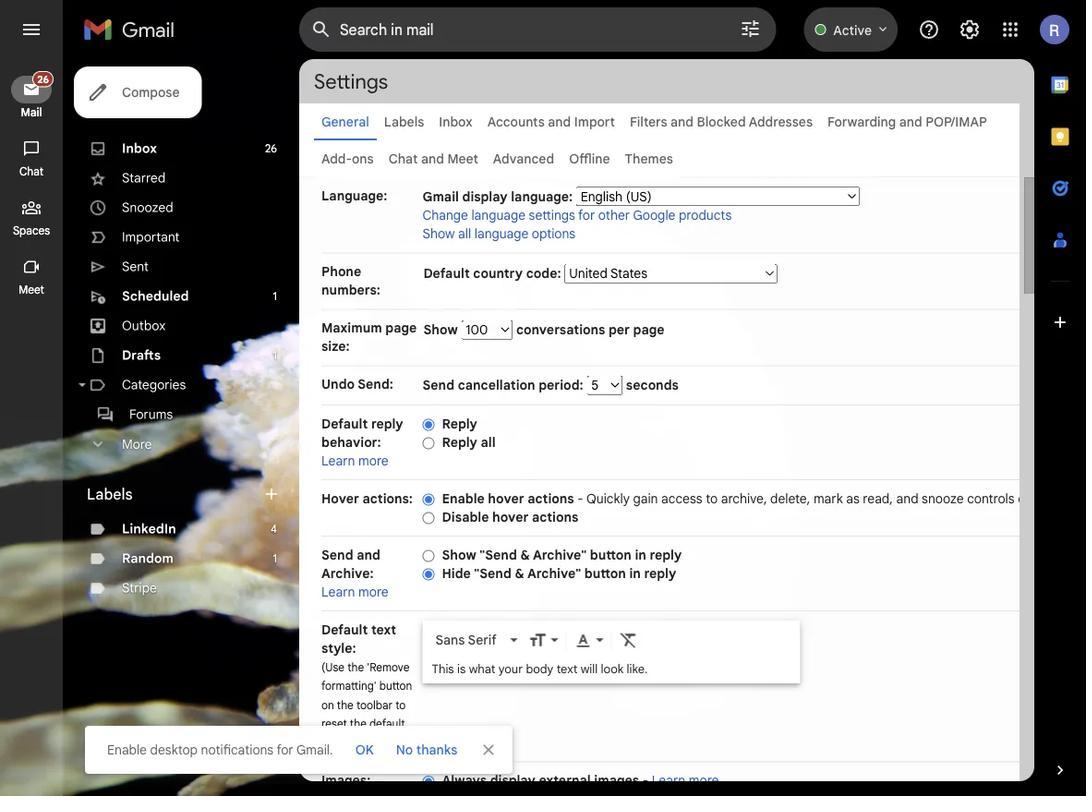 Task type: locate. For each thing, give the bounding box(es) containing it.
2 vertical spatial button
[[379, 679, 412, 693]]

offline link
[[569, 151, 610, 167]]

starred link
[[122, 170, 166, 186]]

& for hide
[[515, 565, 524, 582]]

1 vertical spatial inbox link
[[122, 140, 157, 157]]

0 vertical spatial learn
[[321, 453, 355, 469]]

forums link
[[129, 406, 173, 423]]

default inside "default reply behavior: learn more"
[[321, 416, 368, 432]]

language up show all language options
[[472, 207, 526, 224]]

1 horizontal spatial page
[[633, 322, 665, 338]]

this
[[432, 661, 454, 676]]

send up archive:
[[321, 547, 353, 563]]

0 horizontal spatial send
[[321, 547, 353, 563]]

support image
[[918, 18, 940, 41]]

inbox
[[439, 114, 473, 130], [122, 140, 157, 157]]

"send down disable hover actions
[[480, 547, 517, 563]]

- left 'quickly'
[[578, 491, 584, 507]]

display right the always
[[490, 773, 536, 789]]

and left pop/imap at the right
[[900, 114, 923, 130]]

button down show "send & archive" button in reply
[[585, 565, 626, 582]]

reply up behavior: at the bottom left
[[371, 416, 403, 432]]

26 link
[[11, 71, 54, 103]]

button inside 'default text style: (use the 'remove formatting' button on the toolbar to reset the default text style)'
[[379, 679, 412, 693]]

send up the reply option
[[423, 377, 455, 394]]

hover for enable
[[488, 491, 524, 507]]

forwarding
[[828, 114, 896, 130]]

1 horizontal spatial on
[[1018, 491, 1033, 507]]

ons
[[352, 151, 374, 167]]

0 vertical spatial hover
[[488, 491, 524, 507]]

to right access
[[706, 491, 718, 507]]

meet
[[447, 151, 478, 167], [19, 283, 44, 297]]

send inside send and archive: learn more
[[321, 547, 353, 563]]

hover right disable
[[492, 509, 529, 525]]

is
[[457, 661, 466, 676]]

labels for the labels link
[[384, 114, 424, 130]]

spaces
[[13, 224, 50, 238]]

mark
[[814, 491, 843, 507]]

default up the style:
[[321, 622, 368, 638]]

1 left "numbers:"
[[273, 290, 277, 303]]

archive"
[[533, 547, 587, 563], [527, 565, 581, 582]]

0 vertical spatial language
[[472, 207, 526, 224]]

to inside 'default text style: (use the 'remove formatting' button on the toolbar to reset the default text style)'
[[396, 698, 406, 712]]

in for show "send & archive" button in reply
[[635, 547, 647, 563]]

1 vertical spatial show
[[424, 322, 461, 338]]

2 vertical spatial text
[[321, 736, 341, 750]]

1 for scheduled
[[273, 290, 277, 303]]

0 vertical spatial -
[[578, 491, 584, 507]]

0 vertical spatial to
[[706, 491, 718, 507]]

1 vertical spatial language
[[475, 226, 529, 242]]

actions for disable
[[532, 509, 579, 525]]

phone
[[321, 264, 361, 280]]

labels up 'linkedin'
[[87, 485, 133, 503]]

0 horizontal spatial inbox
[[122, 140, 157, 157]]

learn down archive:
[[321, 584, 355, 600]]

advanced search options image
[[732, 10, 769, 47]]

enable up disable
[[442, 491, 485, 507]]

0 horizontal spatial page
[[385, 320, 417, 336]]

1 horizontal spatial to
[[706, 491, 718, 507]]

2 vertical spatial default
[[321, 622, 368, 638]]

per
[[609, 322, 630, 338]]

external
[[539, 773, 591, 789]]

1 vertical spatial learn more link
[[321, 584, 389, 600]]

more button
[[74, 430, 288, 459]]

26
[[37, 73, 49, 85], [265, 142, 277, 156]]

0 vertical spatial actions
[[528, 491, 574, 507]]

archive" for show
[[533, 547, 587, 563]]

0 vertical spatial &
[[520, 547, 530, 563]]

0 horizontal spatial meet
[[19, 283, 44, 297]]

1 horizontal spatial 26
[[265, 142, 277, 156]]

add-
[[321, 151, 352, 167]]

0 vertical spatial more
[[359, 453, 389, 469]]

1 horizontal spatial all
[[481, 434, 496, 450]]

stripe link
[[122, 580, 157, 596]]

more
[[359, 453, 389, 469], [359, 584, 389, 600], [689, 773, 719, 789]]

maximum page size:
[[321, 320, 417, 355]]

1 vertical spatial reply
[[650, 547, 682, 563]]

4
[[271, 522, 277, 536]]

labels up chat and meet
[[384, 114, 424, 130]]

hover.
[[1036, 491, 1072, 507]]

0 horizontal spatial inbox link
[[122, 140, 157, 157]]

labels for labels heading
[[87, 485, 133, 503]]

0 horizontal spatial enable
[[107, 742, 147, 758]]

archive" for hide
[[527, 565, 581, 582]]

reply for show "send & archive" button in reply
[[650, 547, 682, 563]]

1 vertical spatial inbox
[[122, 140, 157, 157]]

enable hover actions - quickly gain access to archive, delete, mark as read, and snooze controls on hover.
[[442, 491, 1072, 507]]

spaces heading
[[0, 224, 63, 238]]

meet inside heading
[[19, 283, 44, 297]]

2 vertical spatial learn
[[652, 773, 686, 789]]

1 for random
[[273, 552, 277, 566]]

1 vertical spatial 26
[[265, 142, 277, 156]]

hover actions:
[[321, 491, 413, 507]]

0 horizontal spatial all
[[458, 226, 471, 242]]

1 horizontal spatial meet
[[447, 151, 478, 167]]

0 vertical spatial learn more link
[[321, 453, 389, 469]]

enable left desktop
[[107, 742, 147, 758]]

hover
[[488, 491, 524, 507], [492, 509, 529, 525]]

country
[[473, 266, 523, 282]]

main menu image
[[20, 18, 42, 41]]

0 horizontal spatial on
[[321, 698, 334, 712]]

inbox link up chat and meet link
[[439, 114, 473, 130]]

for
[[578, 207, 595, 224], [277, 742, 293, 758]]

0 vertical spatial button
[[590, 547, 632, 563]]

learn down behavior: at the bottom left
[[321, 453, 355, 469]]

learn right images on the right of the page
[[652, 773, 686, 789]]

ok link
[[348, 733, 381, 767]]

pop/imap
[[926, 114, 987, 130]]

show up hide
[[442, 547, 476, 563]]

learn more link down behavior: at the bottom left
[[321, 453, 389, 469]]

0 vertical spatial reply
[[371, 416, 403, 432]]

chat inside heading
[[19, 165, 43, 179]]

Search in mail text field
[[340, 20, 688, 39]]

more down behavior: at the bottom left
[[359, 453, 389, 469]]

26 up the mail heading
[[37, 73, 49, 85]]

1 vertical spatial reply
[[442, 434, 478, 450]]

navigation
[[0, 59, 65, 796]]

and up gmail
[[421, 151, 444, 167]]

2 vertical spatial reply
[[644, 565, 676, 582]]

0 vertical spatial 26
[[37, 73, 49, 85]]

scheduled
[[122, 288, 189, 304]]

2 1 from the top
[[273, 349, 277, 363]]

& up hide "send & archive" button in reply on the bottom of page
[[520, 547, 530, 563]]

0 vertical spatial labels
[[384, 114, 424, 130]]

in for hide "send & archive" button in reply
[[630, 565, 641, 582]]

& for show
[[520, 547, 530, 563]]

language
[[472, 207, 526, 224], [475, 226, 529, 242]]

more for archive:
[[359, 584, 389, 600]]

button for hide "send & archive" button in reply
[[585, 565, 626, 582]]

in down gain
[[635, 547, 647, 563]]

1 vertical spatial labels
[[87, 485, 133, 503]]

style:
[[321, 640, 356, 656]]

1 vertical spatial on
[[321, 698, 334, 712]]

reply up reply all
[[442, 416, 478, 432]]

compose
[[122, 84, 180, 100]]

0 vertical spatial show
[[423, 226, 455, 242]]

1 vertical spatial actions
[[532, 509, 579, 525]]

Enable hover actions radio
[[423, 493, 435, 507]]

show right 'maximum page size:'
[[424, 322, 461, 338]]

and up archive:
[[357, 547, 381, 563]]

1 vertical spatial for
[[277, 742, 293, 758]]

2 reply from the top
[[442, 434, 478, 450]]

the up formatting'
[[347, 661, 364, 674]]

navigation containing mail
[[0, 59, 65, 796]]

text down reset
[[321, 736, 341, 750]]

show down change
[[423, 226, 455, 242]]

and right filters on the top right
[[671, 114, 694, 130]]

default up behavior: at the bottom left
[[321, 416, 368, 432]]

1 vertical spatial send
[[321, 547, 353, 563]]

1 vertical spatial in
[[630, 565, 641, 582]]

1 vertical spatial all
[[481, 434, 496, 450]]

- right images on the right of the page
[[643, 773, 649, 789]]

and for accounts and import
[[548, 114, 571, 130]]

learn inside send and archive: learn more
[[321, 584, 355, 600]]

body
[[526, 661, 554, 676]]

1 reply from the top
[[442, 416, 478, 432]]

0 vertical spatial inbox
[[439, 114, 473, 130]]

1 horizontal spatial for
[[578, 207, 595, 224]]

0 horizontal spatial to
[[396, 698, 406, 712]]

the down formatting'
[[337, 698, 354, 712]]

0 vertical spatial all
[[458, 226, 471, 242]]

general
[[321, 114, 369, 130]]

1 vertical spatial enable
[[107, 742, 147, 758]]

import
[[574, 114, 615, 130]]

page right maximum
[[385, 320, 417, 336]]

1 vertical spatial learn
[[321, 584, 355, 600]]

on left hover.
[[1018, 491, 1033, 507]]

2 vertical spatial the
[[350, 717, 367, 731]]

for left other
[[578, 207, 595, 224]]

actions up show "send & archive" button in reply
[[532, 509, 579, 525]]

all for show
[[458, 226, 471, 242]]

chat for chat and meet
[[389, 151, 418, 167]]

2 vertical spatial 1
[[273, 552, 277, 566]]

0 horizontal spatial labels
[[87, 485, 133, 503]]

what
[[469, 661, 496, 676]]

1 vertical spatial &
[[515, 565, 524, 582]]

settings image
[[959, 18, 981, 41]]

0 horizontal spatial for
[[277, 742, 293, 758]]

2 vertical spatial learn more link
[[652, 773, 719, 789]]

0 vertical spatial inbox link
[[439, 114, 473, 130]]

snooze
[[922, 491, 964, 507]]

26 left add-
[[265, 142, 277, 156]]

1 vertical spatial hover
[[492, 509, 529, 525]]

conversations per page
[[513, 322, 665, 338]]

show
[[423, 226, 455, 242], [424, 322, 461, 338], [442, 547, 476, 563]]

1 horizontal spatial chat
[[389, 151, 418, 167]]

1 1 from the top
[[273, 290, 277, 303]]

tab list
[[1035, 59, 1086, 730]]

1 vertical spatial to
[[396, 698, 406, 712]]

0 vertical spatial enable
[[442, 491, 485, 507]]

enable
[[442, 491, 485, 507], [107, 742, 147, 758]]

drafts
[[122, 347, 161, 364]]

all
[[458, 226, 471, 242], [481, 434, 496, 450]]

0 vertical spatial "send
[[480, 547, 517, 563]]

change
[[423, 207, 468, 224]]

all down change
[[458, 226, 471, 242]]

1 vertical spatial default
[[321, 416, 368, 432]]

actions up disable hover actions
[[528, 491, 574, 507]]

meet down spaces heading
[[19, 283, 44, 297]]

reply down gain
[[644, 565, 676, 582]]

0 vertical spatial on
[[1018, 491, 1033, 507]]

hide
[[442, 565, 471, 582]]

addresses
[[749, 114, 813, 130]]

filters
[[630, 114, 667, 130]]

Show "Send & Archive" button in reply radio
[[423, 549, 435, 563]]

& down show "send & archive" button in reply
[[515, 565, 524, 582]]

1 vertical spatial "send
[[474, 565, 512, 582]]

0 vertical spatial send
[[423, 377, 455, 394]]

general link
[[321, 114, 369, 130]]

to up default
[[396, 698, 406, 712]]

send
[[423, 377, 455, 394], [321, 547, 353, 563]]

mail heading
[[0, 105, 63, 120]]

button up hide "send & archive" button in reply on the bottom of page
[[590, 547, 632, 563]]

behavior:
[[321, 434, 381, 450]]

actions
[[528, 491, 574, 507], [532, 509, 579, 525]]

and for filters and blocked addresses
[[671, 114, 694, 130]]

display up show all language options
[[462, 188, 508, 205]]

more inside send and archive: learn more
[[359, 584, 389, 600]]

other
[[598, 207, 630, 224]]

reply down access
[[650, 547, 682, 563]]

language:
[[511, 188, 573, 205]]

inbox link up starred
[[122, 140, 157, 157]]

default text style: (use the 'remove formatting' button on the toolbar to reset the default text style)
[[321, 622, 412, 750]]

1 vertical spatial -
[[643, 773, 649, 789]]

0 vertical spatial the
[[347, 661, 364, 674]]

1 horizontal spatial send
[[423, 377, 455, 394]]

categories link
[[122, 377, 186, 393]]

this is what your body text will look like.
[[432, 661, 648, 676]]

hover up disable hover actions
[[488, 491, 524, 507]]

and inside send and archive: learn more
[[357, 547, 381, 563]]

1 horizontal spatial inbox link
[[439, 114, 473, 130]]

more inside "default reply behavior: learn more"
[[359, 453, 389, 469]]

1 vertical spatial button
[[585, 565, 626, 582]]

reply right reply all radio
[[442, 434, 478, 450]]

1 horizontal spatial enable
[[442, 491, 485, 507]]

actions:
[[363, 491, 413, 507]]

the up style)
[[350, 717, 367, 731]]

1 horizontal spatial text
[[371, 622, 396, 638]]

text up 'remove
[[371, 622, 396, 638]]

and right read, at right
[[896, 491, 919, 507]]

default left country
[[424, 266, 470, 282]]

chat up spaces heading
[[19, 165, 43, 179]]

2 horizontal spatial text
[[557, 661, 578, 676]]

text left will
[[557, 661, 578, 676]]

change language settings for other google products
[[423, 207, 732, 224]]

in up remove formatting ‪(⌘\)‬ image
[[630, 565, 641, 582]]

enable for enable hover actions - quickly gain access to archive, delete, mark as read, and snooze controls on hover.
[[442, 491, 485, 507]]

0 vertical spatial default
[[424, 266, 470, 282]]

page
[[385, 320, 417, 336], [633, 322, 665, 338]]

language down the 'gmail display language:' at the top of page
[[475, 226, 529, 242]]

1 vertical spatial display
[[490, 773, 536, 789]]

default for default country code:
[[424, 266, 470, 282]]

0 vertical spatial for
[[578, 207, 595, 224]]

1 vertical spatial more
[[359, 584, 389, 600]]

all for reply
[[481, 434, 496, 450]]

for left "gmail."
[[277, 742, 293, 758]]

themes link
[[625, 151, 673, 167]]

default inside 'default text style: (use the 'remove formatting' button on the toolbar to reset the default text style)'
[[321, 622, 368, 638]]

learn more link down archive:
[[321, 584, 389, 600]]

enable for enable desktop notifications for gmail.
[[107, 742, 147, 758]]

chat down the labels link
[[389, 151, 418, 167]]

archive" up hide "send & archive" button in reply on the bottom of page
[[533, 547, 587, 563]]

on up reset
[[321, 698, 334, 712]]

alert containing enable desktop notifications for gmail.
[[30, 42, 1057, 774]]

learn more link right images on the right of the page
[[652, 773, 719, 789]]

page inside 'maximum page size:'
[[385, 320, 417, 336]]

2 vertical spatial show
[[442, 547, 476, 563]]

always display external images - learn more
[[442, 773, 719, 789]]

1 vertical spatial archive"
[[527, 565, 581, 582]]

and left import
[[548, 114, 571, 130]]

always
[[442, 773, 487, 789]]

linkedin
[[122, 521, 176, 537]]

1 down 4
[[273, 552, 277, 566]]

more down archive:
[[359, 584, 389, 600]]

meet up gmail
[[447, 151, 478, 167]]

(use
[[321, 661, 345, 674]]

learn more link for behavior:
[[321, 453, 389, 469]]

1 vertical spatial 1
[[273, 349, 277, 363]]

snoozed link
[[122, 200, 173, 216]]

no
[[396, 742, 413, 758]]

all down cancellation
[[481, 434, 496, 450]]

alert
[[30, 42, 1057, 774]]

inbox up chat and meet link
[[439, 114, 473, 130]]

0 vertical spatial archive"
[[533, 547, 587, 563]]

1 horizontal spatial inbox
[[439, 114, 473, 130]]

default
[[424, 266, 470, 282], [321, 416, 368, 432], [321, 622, 368, 638]]

0 horizontal spatial 26
[[37, 73, 49, 85]]

0 horizontal spatial chat
[[19, 165, 43, 179]]

inbox up starred
[[122, 140, 157, 157]]

0 vertical spatial in
[[635, 547, 647, 563]]

0 vertical spatial reply
[[442, 416, 478, 432]]

reply
[[371, 416, 403, 432], [650, 547, 682, 563], [644, 565, 676, 582]]

display for always
[[490, 773, 536, 789]]

1 left size:
[[273, 349, 277, 363]]

formatting options toolbar
[[428, 623, 795, 657]]

0 vertical spatial 1
[[273, 290, 277, 303]]

button down 'remove
[[379, 679, 412, 693]]

0 horizontal spatial -
[[578, 491, 584, 507]]

learn inside "default reply behavior: learn more"
[[321, 453, 355, 469]]

page right per
[[633, 322, 665, 338]]

"send right hide
[[474, 565, 512, 582]]

archive" down show "send & archive" button in reply
[[527, 565, 581, 582]]

more right images on the right of the page
[[689, 773, 719, 789]]

show all language options link
[[423, 226, 576, 242]]

3 1 from the top
[[273, 552, 277, 566]]



Task type: vqa. For each thing, say whether or not it's contained in the screenshot.


Task type: describe. For each thing, give the bounding box(es) containing it.
for for settings
[[578, 207, 595, 224]]

Always display external images radio
[[423, 775, 435, 789]]

show "send & archive" button in reply
[[442, 547, 682, 563]]

your
[[499, 661, 523, 676]]

desktop
[[150, 742, 198, 758]]

default for default reply behavior: learn more
[[321, 416, 368, 432]]

0 vertical spatial text
[[371, 622, 396, 638]]

"send for show
[[480, 547, 517, 563]]

1 horizontal spatial -
[[643, 773, 649, 789]]

look
[[601, 661, 624, 676]]

Reply radio
[[423, 418, 435, 432]]

2 vertical spatial more
[[689, 773, 719, 789]]

serif
[[468, 632, 497, 648]]

1 vertical spatial the
[[337, 698, 354, 712]]

send for send cancellation period:
[[423, 377, 455, 394]]

on inside 'default text style: (use the 'remove formatting' button on the toolbar to reset the default text style)'
[[321, 698, 334, 712]]

reply all
[[442, 434, 496, 450]]

random link
[[122, 551, 174, 567]]

change language settings for other google products link
[[423, 207, 732, 224]]

seconds
[[623, 377, 679, 394]]

style)
[[344, 736, 371, 750]]

stripe
[[122, 580, 157, 596]]

maximum
[[321, 320, 382, 336]]

gain
[[633, 491, 658, 507]]

1 vertical spatial text
[[557, 661, 578, 676]]

chat for chat
[[19, 165, 43, 179]]

products
[[679, 207, 732, 224]]

chat heading
[[0, 164, 63, 179]]

starred
[[122, 170, 166, 186]]

reply for hide "send & archive" button in reply
[[644, 565, 676, 582]]

forums
[[129, 406, 173, 423]]

sans serif
[[436, 632, 497, 648]]

code:
[[526, 266, 561, 282]]

Search in mail search field
[[299, 7, 776, 52]]

thanks
[[416, 742, 457, 758]]

toolbar
[[356, 698, 393, 712]]

cancellation
[[458, 377, 535, 394]]

default country code:
[[424, 266, 565, 282]]

options
[[532, 226, 576, 242]]

display for gmail
[[462, 188, 508, 205]]

advanced link
[[493, 151, 554, 167]]

drafts link
[[122, 347, 161, 364]]

sans serif option
[[432, 631, 507, 649]]

meet heading
[[0, 283, 63, 297]]

controls
[[967, 491, 1015, 507]]

reset
[[321, 717, 347, 731]]

forwarding and pop/imap link
[[828, 114, 987, 130]]

images:
[[321, 773, 371, 789]]

important
[[122, 229, 180, 245]]

labels heading
[[87, 485, 262, 503]]

and for chat and meet
[[421, 151, 444, 167]]

Hide "Send & Archive" button in reply radio
[[423, 567, 435, 581]]

learn for send and archive: learn more
[[321, 584, 355, 600]]

reply inside "default reply behavior: learn more"
[[371, 416, 403, 432]]

hover
[[321, 491, 359, 507]]

show all language options
[[423, 226, 576, 242]]

settings
[[529, 207, 575, 224]]

advanced
[[493, 151, 554, 167]]

offline
[[569, 151, 610, 167]]

gmail display language:
[[423, 188, 573, 205]]

will
[[581, 661, 598, 676]]

reply for reply
[[442, 416, 478, 432]]

for for notifications
[[277, 742, 293, 758]]

snoozed
[[122, 200, 173, 216]]

enable desktop notifications for gmail.
[[107, 742, 333, 758]]

actions for enable
[[528, 491, 574, 507]]

important link
[[122, 229, 180, 245]]

gmail
[[423, 188, 459, 205]]

learn more link for archive:
[[321, 584, 389, 600]]

Disable hover actions radio
[[423, 511, 435, 525]]

button for show "send & archive" button in reply
[[590, 547, 632, 563]]

sent
[[122, 259, 149, 275]]

0 horizontal spatial text
[[321, 736, 341, 750]]

remove formatting ‪(⌘\)‬ image
[[619, 631, 638, 649]]

undo send:
[[321, 376, 394, 393]]

more for behavior:
[[359, 453, 389, 469]]

add-ons link
[[321, 151, 374, 167]]

no thanks link
[[389, 733, 465, 767]]

show for show
[[424, 322, 461, 338]]

send and archive: learn more
[[321, 547, 389, 600]]

learn for default reply behavior: learn more
[[321, 453, 355, 469]]

0 vertical spatial meet
[[447, 151, 478, 167]]

undo
[[321, 376, 355, 393]]

send cancellation period:
[[423, 377, 587, 394]]

accounts and import link
[[487, 114, 615, 130]]

settings
[[314, 68, 388, 94]]

read,
[[863, 491, 893, 507]]

"send for hide
[[474, 565, 512, 582]]

accounts and import
[[487, 114, 615, 130]]

blocked
[[697, 114, 746, 130]]

default for default text style: (use the 'remove formatting' button on the toolbar to reset the default text style)
[[321, 622, 368, 638]]

gmail image
[[83, 11, 184, 48]]

and for send and archive: learn more
[[357, 547, 381, 563]]

size:
[[321, 339, 350, 355]]

search in mail image
[[305, 13, 338, 46]]

inbox for inbox link to the left
[[122, 140, 157, 157]]

chat and meet link
[[389, 151, 478, 167]]

show for show all language options
[[423, 226, 455, 242]]

linkedin link
[[122, 521, 176, 537]]

outbox
[[122, 318, 166, 334]]

formatting'
[[321, 679, 377, 693]]

show for show "send & archive" button in reply
[[442, 547, 476, 563]]

send for send and archive: learn more
[[321, 547, 353, 563]]

hover for disable
[[492, 509, 529, 525]]

send:
[[358, 376, 394, 393]]

labels link
[[384, 114, 424, 130]]

Reply all radio
[[423, 436, 435, 450]]

language:
[[321, 188, 387, 204]]

inbox for topmost inbox link
[[439, 114, 473, 130]]

compose button
[[74, 67, 202, 118]]

disable
[[442, 509, 489, 525]]

filters and blocked addresses link
[[630, 114, 813, 130]]

and for forwarding and pop/imap
[[900, 114, 923, 130]]

1 for drafts
[[273, 349, 277, 363]]

archive,
[[721, 491, 767, 507]]

26 inside 26 link
[[37, 73, 49, 85]]

ok
[[355, 742, 374, 758]]

reply for reply all
[[442, 434, 478, 450]]

mail
[[21, 106, 42, 120]]

forwarding and pop/imap
[[828, 114, 987, 130]]

random
[[122, 551, 174, 567]]

accounts
[[487, 114, 545, 130]]

add-ons
[[321, 151, 374, 167]]

chat and meet
[[389, 151, 478, 167]]

phone numbers:
[[321, 264, 381, 298]]

disable hover actions
[[442, 509, 579, 525]]

'remove
[[367, 661, 410, 674]]

sans
[[436, 632, 465, 648]]



